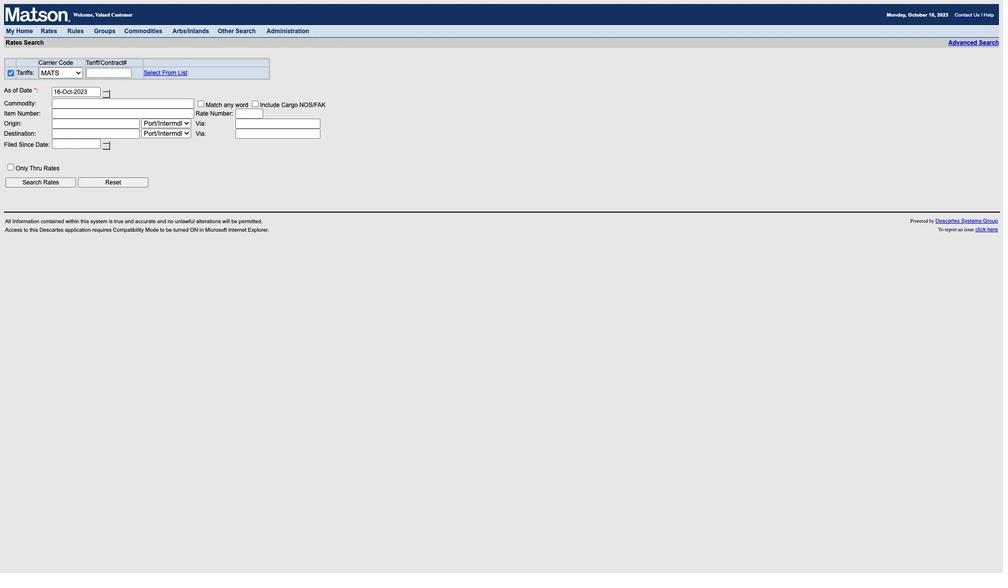 Task type: locate. For each thing, give the bounding box(es) containing it.
1 horizontal spatial number:
[[210, 110, 233, 117]]

valued
[[95, 11, 110, 18]]

click
[[976, 227, 987, 233]]

since
[[19, 141, 34, 148]]

all
[[5, 218, 11, 224]]

search
[[236, 28, 256, 35], [24, 39, 44, 46], [980, 39, 1000, 46]]

2 via: from the top
[[196, 130, 206, 137]]

number: for item number:
[[17, 110, 41, 117]]

1 vertical spatial descartes
[[39, 227, 64, 233]]

1 horizontal spatial search
[[236, 28, 256, 35]]

rate
[[196, 110, 209, 117]]

via:
[[196, 120, 206, 127], [196, 130, 206, 137]]

0 horizontal spatial and
[[125, 218, 134, 224]]

to
[[939, 227, 944, 233]]

0 vertical spatial this
[[81, 218, 89, 224]]

1 horizontal spatial and
[[157, 218, 166, 224]]

number: down the commodity:
[[17, 110, 41, 117]]

1 vertical spatial be
[[166, 227, 172, 233]]

rates for rates search
[[6, 39, 22, 46]]

no
[[168, 218, 174, 224]]

descartes down contained
[[39, 227, 64, 233]]

tariff/contract#
[[86, 59, 127, 66]]

application
[[65, 227, 91, 233]]

and
[[125, 218, 134, 224], [157, 218, 166, 224]]

to right the mode
[[160, 227, 165, 233]]

descartes up report
[[936, 218, 960, 224]]

2 number: from the left
[[210, 110, 233, 117]]

1 horizontal spatial this
[[81, 218, 89, 224]]

1 vertical spatial rates
[[6, 39, 22, 46]]

advanced search link
[[949, 39, 1000, 46]]

be right will
[[232, 218, 238, 224]]

include cargo nos/fak
[[260, 101, 326, 108]]

0 vertical spatial via:
[[196, 120, 206, 127]]

tariffs:
[[17, 69, 38, 77]]

None submit
[[6, 177, 76, 188]]

0 vertical spatial descartes
[[936, 218, 960, 224]]

this
[[81, 218, 89, 224], [30, 227, 38, 233]]

number: for rate number:
[[210, 110, 233, 117]]

welcome,
[[73, 11, 94, 18]]

in
[[200, 227, 204, 233]]

0 horizontal spatial search
[[24, 39, 44, 46]]

other
[[218, 28, 234, 35]]

of
[[13, 87, 18, 94]]

1 vertical spatial via:
[[196, 130, 206, 137]]

contained
[[41, 218, 64, 224]]

here
[[988, 227, 999, 233]]

None checkbox
[[8, 70, 14, 76], [252, 100, 259, 107], [8, 164, 14, 171], [8, 70, 14, 76], [252, 100, 259, 107], [8, 164, 14, 171]]

explorer.
[[248, 227, 270, 233]]

date
[[19, 87, 32, 94]]

0 horizontal spatial be
[[166, 227, 172, 233]]

0 horizontal spatial number:
[[17, 110, 41, 117]]

any
[[224, 101, 234, 108]]

and left no
[[157, 218, 166, 224]]

number:
[[17, 110, 41, 117], [210, 110, 233, 117]]

None checkbox
[[198, 100, 204, 107]]

None field
[[52, 87, 101, 97], [52, 99, 194, 109], [52, 109, 194, 119], [52, 119, 140, 129], [236, 119, 321, 129], [52, 129, 140, 139], [236, 129, 321, 139], [52, 139, 101, 149], [52, 87, 101, 97], [52, 99, 194, 109], [52, 109, 194, 119], [52, 119, 140, 129], [236, 119, 321, 129], [52, 129, 140, 139], [236, 129, 321, 139], [52, 139, 101, 149]]

1 horizontal spatial to
[[160, 227, 165, 233]]

be
[[232, 218, 238, 224], [166, 227, 172, 233]]

None button
[[78, 177, 149, 188]]

review definition of location groups image
[[92, 26, 122, 36]]

1 number: from the left
[[17, 110, 41, 117]]

2 vertical spatial rates
[[44, 165, 59, 172]]

and up compatibility
[[125, 218, 134, 224]]

welcome, valued customer
[[72, 11, 133, 18]]

home
[[16, 28, 33, 35]]

this down information
[[30, 227, 38, 233]]

by
[[930, 218, 935, 225]]

compatibility
[[113, 227, 144, 233]]

1 and from the left
[[125, 218, 134, 224]]

1 via: from the top
[[196, 120, 206, 127]]

only thru rates
[[16, 165, 59, 172]]

only
[[16, 165, 28, 172]]

this up application
[[81, 218, 89, 224]]

search for rates search
[[24, 39, 44, 46]]

customer
[[111, 11, 133, 18]]

origin:
[[4, 120, 22, 127]]

rates down my
[[6, 39, 22, 46]]

0 horizontal spatial this
[[30, 227, 38, 233]]

search down home
[[24, 39, 44, 46]]

0 vertical spatial rates
[[41, 28, 57, 35]]

help
[[984, 12, 995, 18]]

0 horizontal spatial to
[[24, 227, 28, 233]]

advanced
[[949, 39, 978, 46]]

2 horizontal spatial search
[[980, 39, 1000, 46]]

access
[[5, 227, 22, 233]]

2023
[[938, 12, 949, 18]]

*
[[34, 87, 36, 94]]

None text field
[[86, 68, 132, 78], [236, 109, 263, 119], [86, 68, 132, 78], [236, 109, 263, 119]]

search right 'other'
[[236, 28, 256, 35]]

search for advanced search
[[980, 39, 1000, 46]]

rates
[[41, 28, 57, 35], [6, 39, 22, 46], [44, 165, 59, 172]]

rates right home
[[41, 28, 57, 35]]

group
[[984, 218, 999, 224]]

from
[[162, 69, 176, 77]]

list
[[178, 69, 188, 77]]

0 vertical spatial be
[[232, 218, 238, 224]]

manage saved queries, quotes and personal settings image
[[4, 26, 39, 36]]

to down information
[[24, 227, 28, 233]]

my home
[[6, 28, 33, 35]]

number: down match any word
[[210, 110, 233, 117]]

rates right thru
[[44, 165, 59, 172]]

contact
[[956, 12, 973, 18]]

review terms and conditions affecting bottom line rates image
[[65, 26, 92, 36]]

requires
[[92, 227, 112, 233]]

information
[[12, 218, 39, 224]]

descartes systems group link
[[936, 218, 999, 224]]

powered
[[911, 218, 929, 225]]

rates search
[[4, 39, 47, 46]]

1 to from the left
[[24, 227, 28, 233]]

2 and from the left
[[157, 218, 166, 224]]

1 horizontal spatial descartes
[[936, 218, 960, 224]]

search right advanced
[[980, 39, 1000, 46]]

filed
[[4, 141, 17, 148]]

be down no
[[166, 227, 172, 233]]

october
[[909, 12, 928, 18]]

match any word
[[206, 101, 250, 108]]

turned
[[173, 227, 189, 233]]

rules
[[67, 28, 84, 35]]



Task type: describe. For each thing, give the bounding box(es) containing it.
contact us | help
[[956, 12, 995, 18]]

search for other search
[[236, 28, 256, 35]]

rates for rates
[[41, 28, 57, 35]]

include
[[260, 101, 280, 108]]

alterations
[[196, 218, 221, 224]]

as of date * :
[[4, 87, 38, 94]]

drill down by commodity description image
[[122, 26, 171, 36]]

select
[[144, 69, 161, 77]]

nos/fak
[[300, 101, 326, 108]]

issue
[[965, 227, 975, 233]]

code
[[59, 59, 73, 66]]

commodities
[[124, 28, 163, 35]]

word
[[235, 101, 249, 108]]

cargo
[[281, 101, 298, 108]]

unlawful
[[175, 218, 195, 224]]

:
[[36, 87, 38, 94]]

other search
[[218, 28, 256, 35]]

0 horizontal spatial descartes
[[39, 227, 64, 233]]

all information contained within this system is true and accurate and no unlawful alterations will be permitted.
[[5, 218, 263, 224]]

match
[[206, 101, 222, 108]]

contact us link
[[956, 11, 980, 18]]

filed since date:
[[4, 141, 52, 148]]

via: for origin:
[[196, 120, 206, 127]]

arbs/inlands
[[173, 28, 209, 35]]

on
[[190, 227, 198, 233]]

1 horizontal spatial be
[[232, 218, 238, 224]]

select from list
[[144, 69, 188, 77]]

within
[[66, 218, 79, 224]]

16,
[[930, 12, 937, 18]]

item number:
[[4, 110, 41, 117]]

click here link
[[976, 227, 999, 233]]

item
[[4, 110, 16, 117]]

search tariff and contract rate data image
[[39, 26, 65, 36]]

report
[[946, 227, 958, 233]]

2 to from the left
[[160, 227, 165, 233]]

monday, october 16, 2023
[[887, 12, 951, 18]]

true
[[114, 218, 124, 224]]

as
[[4, 87, 11, 94]]

commodity:
[[4, 100, 36, 107]]

monday,
[[887, 12, 907, 18]]

|
[[982, 12, 983, 18]]

thru
[[30, 165, 42, 172]]

administration
[[267, 28, 309, 35]]

powered by descartes systems group
[[911, 218, 999, 225]]

carrier
[[39, 59, 57, 66]]

select from list link
[[144, 69, 188, 77]]

destination:
[[4, 130, 36, 137]]

microsoft
[[205, 227, 227, 233]]

mode
[[145, 227, 159, 233]]

us
[[974, 12, 980, 18]]

rate number:
[[196, 110, 233, 117]]

an
[[959, 227, 964, 233]]

system
[[91, 218, 108, 224]]

descartes inside powered by descartes systems group
[[936, 218, 960, 224]]

to report an issue click here
[[939, 227, 999, 233]]

is
[[109, 218, 113, 224]]

help link
[[984, 11, 995, 18]]

search inland/arbitrary tables image
[[171, 26, 216, 36]]

will
[[223, 218, 230, 224]]

accurate
[[135, 218, 156, 224]]

access to this descartes application requires compatibility mode to be turned on in microsoft internet explorer.
[[5, 227, 270, 233]]

advanced search
[[949, 39, 1000, 46]]

groups
[[94, 28, 116, 35]]

1 vertical spatial this
[[30, 227, 38, 233]]

via: for destination:
[[196, 130, 206, 137]]

permitted.
[[239, 218, 263, 224]]

systems
[[962, 218, 982, 224]]

date:
[[36, 141, 50, 148]]



Task type: vqa. For each thing, say whether or not it's contained in the screenshot.
Search corresponding to Rates Search
yes



